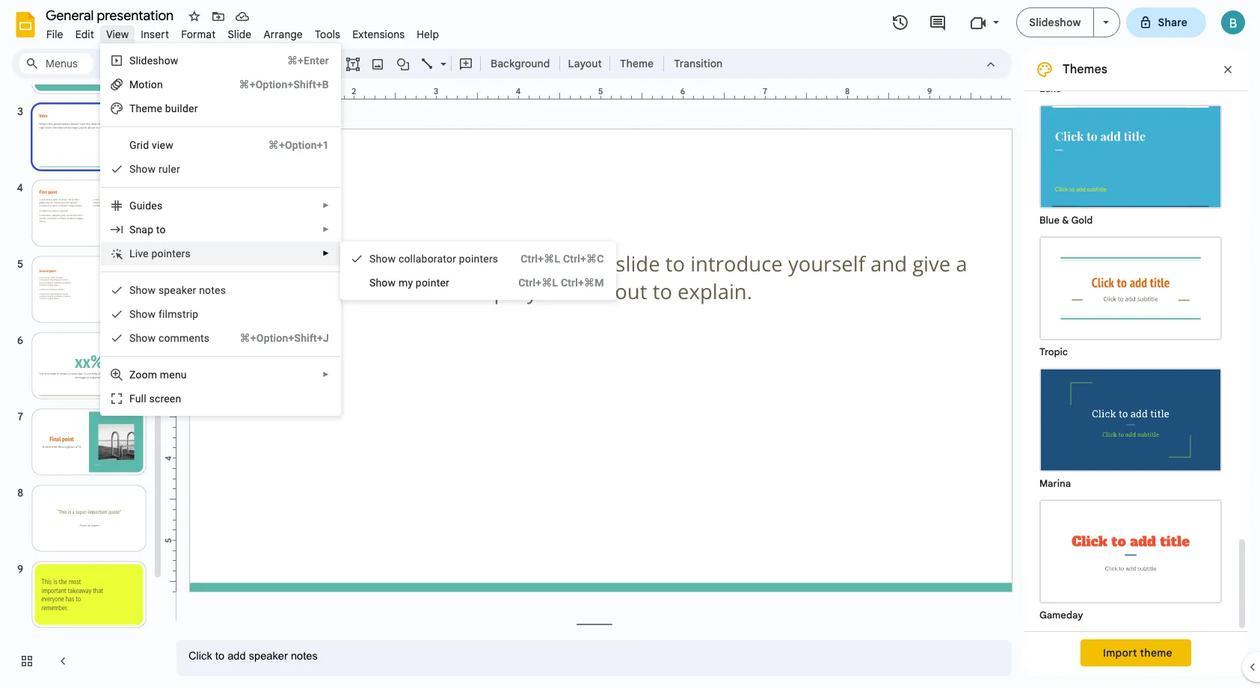 Task type: vqa. For each thing, say whether or not it's contained in the screenshot.
the paste url of image... field
no



Task type: describe. For each thing, give the bounding box(es) containing it.
2 ► from the top
[[322, 225, 330, 233]]

show f ilmstrip
[[129, 308, 198, 320]]

oom
[[136, 369, 157, 381]]

view
[[106, 28, 129, 41]]

slide
[[228, 28, 252, 41]]

to
[[156, 224, 166, 236]]

show c omments
[[129, 332, 210, 344]]

format menu item
[[175, 25, 222, 43]]

pointer
[[416, 277, 449, 289]]

f
[[129, 393, 135, 405]]

⌘+enter element
[[269, 53, 329, 68]]

themes
[[1063, 62, 1108, 77]]

l ive pointers
[[129, 248, 191, 260]]

menu containing sh
[[340, 242, 616, 300]]

Menus field
[[19, 53, 93, 74]]

Blue & Gold radio
[[1032, 97, 1230, 229]]

otes
[[205, 284, 226, 296]]

transition
[[674, 57, 723, 70]]

snap
[[129, 224, 153, 236]]

gui
[[129, 200, 145, 212]]

show for show r uler
[[129, 163, 156, 175]]

l
[[129, 248, 135, 260]]

sh
[[369, 253, 382, 265]]

luxe
[[1040, 82, 1061, 95]]

main toolbar
[[93, 52, 730, 75]]

g rid view
[[129, 139, 173, 151]]

speaker
[[158, 284, 196, 296]]

n
[[199, 284, 205, 296]]

live pointers l element
[[129, 248, 195, 260]]

screen
[[149, 393, 181, 405]]

tools
[[315, 28, 340, 41]]

guides d element
[[129, 200, 167, 212]]

edit menu item
[[69, 25, 100, 43]]

share button
[[1126, 7, 1206, 37]]

e
[[157, 102, 162, 114]]

ll
[[141, 393, 146, 405]]

marina
[[1040, 477, 1071, 490]]

insert menu item
[[135, 25, 175, 43]]

snap to x element
[[129, 224, 170, 236]]

es
[[151, 200, 163, 212]]

layout
[[568, 57, 602, 70]]

shape image
[[395, 53, 412, 74]]

► for z oom menu
[[322, 370, 330, 378]]

layout button
[[564, 52, 607, 75]]

⌘+option+1
[[268, 139, 329, 151]]

menu bar inside menu bar banner
[[40, 19, 445, 44]]

collaborator
[[399, 253, 456, 265]]

uler
[[162, 163, 180, 175]]

⌘+option+shift+j
[[240, 332, 329, 344]]

ilmstrip
[[162, 308, 198, 320]]

help menu item
[[411, 25, 445, 43]]

w
[[388, 253, 396, 265]]

snap to
[[129, 224, 166, 236]]

background
[[491, 57, 550, 70]]

slideshow for slideshow button
[[1029, 16, 1081, 29]]

extensions menu item
[[346, 25, 411, 43]]

zoom menu z element
[[129, 369, 191, 381]]

⌘+enter
[[287, 55, 329, 67]]

z
[[129, 369, 136, 381]]

ctrl+⌘l ctrl+⌘m element
[[500, 275, 604, 290]]

theme button
[[613, 52, 660, 75]]

show r uler
[[129, 163, 180, 175]]

import theme
[[1103, 646, 1173, 660]]

ctrl+⌘l for ctrl+⌘l ctrl+⌘c
[[521, 253, 560, 265]]

gameday
[[1040, 609, 1083, 622]]

option group inside the themes section
[[1024, 0, 1236, 631]]

&
[[1062, 214, 1069, 227]]

gui d es
[[129, 200, 163, 212]]

⌘+option+shift+b
[[239, 79, 329, 90]]

extensions
[[352, 28, 405, 41]]

format
[[181, 28, 216, 41]]

o
[[382, 253, 388, 265]]

show my pointer m element
[[369, 277, 454, 289]]

show m y pointer
[[369, 277, 449, 289]]

the m e builder
[[129, 102, 198, 114]]



Task type: locate. For each thing, give the bounding box(es) containing it.
tools menu item
[[309, 25, 346, 43]]

slideshow
[[1029, 16, 1081, 29], [129, 55, 178, 67]]

► for es
[[322, 201, 330, 209]]

theme
[[1140, 646, 1173, 660]]

show for show f ilmstrip
[[129, 308, 156, 320]]

pointers right collaborator on the left of the page
[[459, 253, 498, 265]]

menu
[[160, 369, 187, 381]]

m
[[147, 102, 157, 114], [399, 277, 408, 289]]

menu containing slideshow
[[95, 43, 341, 688]]

Star checkbox
[[184, 6, 205, 27]]

z oom menu
[[129, 369, 187, 381]]

0 vertical spatial slideshow
[[1029, 16, 1081, 29]]

0 horizontal spatial m
[[147, 102, 157, 114]]

f u ll screen
[[129, 393, 181, 405]]

⌘+option+1 element
[[250, 138, 329, 153]]

r
[[158, 163, 162, 175]]

Luxe radio
[[1032, 0, 1230, 97]]

⌘+option+shift+b element
[[221, 77, 329, 92]]

0 vertical spatial m
[[147, 102, 157, 114]]

1 vertical spatial slideshow
[[129, 55, 178, 67]]

1 ► from the top
[[322, 201, 330, 209]]

slideshow left the presentation options icon
[[1029, 16, 1081, 29]]

rid
[[137, 139, 149, 151]]

m left the pointer
[[399, 277, 408, 289]]

presentation options image
[[1103, 21, 1109, 24]]

ctrl+⌘l for ctrl+⌘l ctrl+⌘m
[[518, 277, 558, 289]]

slide menu item
[[222, 25, 258, 43]]

ctrl+⌘l up ctrl+⌘l ctrl+⌘m element
[[521, 253, 560, 265]]

f
[[158, 308, 162, 320]]

menu bar containing file
[[40, 19, 445, 44]]

Tropic radio
[[1032, 229, 1230, 360]]

edit
[[75, 28, 94, 41]]

share
[[1158, 16, 1188, 29]]

slideshow inside menu
[[129, 55, 178, 67]]

motion
[[129, 79, 163, 90]]

⌘+option+shift+j element
[[222, 331, 329, 346]]

0 vertical spatial ctrl+⌘l
[[521, 253, 560, 265]]

1 vertical spatial ctrl+⌘l
[[518, 277, 558, 289]]

themes application
[[0, 0, 1260, 688]]

show left f in the top of the page
[[129, 308, 156, 320]]

blue
[[1040, 214, 1060, 227]]

1 vertical spatial m
[[399, 277, 408, 289]]

tropic
[[1040, 346, 1068, 358]]

show left c
[[129, 332, 156, 344]]

insert
[[141, 28, 169, 41]]

1 horizontal spatial m
[[399, 277, 408, 289]]

ctrl+⌘l
[[521, 253, 560, 265], [518, 277, 558, 289]]

gold
[[1071, 214, 1093, 227]]

view menu item
[[100, 25, 135, 43]]

import
[[1103, 646, 1137, 660]]

option group
[[1024, 0, 1236, 631]]

menu
[[95, 43, 341, 688], [340, 242, 616, 300]]

m down motion a "element"
[[147, 102, 157, 114]]

slideshow for slideshow p element
[[129, 55, 178, 67]]

import theme button
[[1081, 639, 1191, 666]]

g
[[129, 139, 137, 151]]

Marina radio
[[1032, 360, 1230, 492]]

show speaker notes n element
[[129, 284, 230, 296]]

Rename text field
[[40, 6, 182, 24]]

d
[[145, 200, 151, 212]]

pointers
[[151, 248, 191, 260], [459, 253, 498, 265]]

background button
[[484, 52, 557, 75]]

show comments c element
[[129, 332, 214, 344]]

u
[[135, 393, 141, 405]]

pointers down to
[[151, 248, 191, 260]]

theme builder m element
[[129, 102, 202, 114]]

menu bar
[[40, 19, 445, 44]]

1 horizontal spatial pointers
[[459, 253, 498, 265]]

m for y
[[399, 277, 408, 289]]

ctrl+⌘m
[[561, 277, 604, 289]]

ctrl+⌘l down ctrl+⌘l ctrl+⌘c element
[[518, 277, 558, 289]]

Gameday radio
[[1032, 492, 1230, 624]]

show filmstrip f element
[[129, 308, 203, 320]]

slideshow button
[[1017, 7, 1094, 37]]

full screen u element
[[129, 393, 186, 405]]

sh o w collaborator pointers
[[369, 253, 498, 265]]

transition button
[[667, 52, 729, 75]]

builder
[[165, 102, 198, 114]]

ive
[[135, 248, 149, 260]]

ctrl+⌘l ctrl+⌘c
[[521, 253, 604, 265]]

slideshow up motion a "element"
[[129, 55, 178, 67]]

arrange
[[264, 28, 303, 41]]

show down o
[[369, 277, 396, 289]]

option group containing luxe
[[1024, 0, 1236, 631]]

ctrl+⌘l ctrl+⌘m
[[518, 277, 604, 289]]

ctrl+⌘c
[[563, 253, 604, 265]]

the
[[129, 102, 147, 114]]

0 horizontal spatial slideshow
[[129, 55, 178, 67]]

show ruler r element
[[129, 163, 185, 175]]

m for e
[[147, 102, 157, 114]]

►
[[322, 201, 330, 209], [322, 225, 330, 233], [322, 249, 330, 257], [322, 370, 330, 378]]

motion a element
[[129, 79, 168, 90]]

ctrl+⌘l ctrl+⌘c element
[[503, 251, 604, 266]]

4 ► from the top
[[322, 370, 330, 378]]

show for show m y pointer
[[369, 277, 396, 289]]

slideshow p element
[[129, 55, 183, 67]]

arrange menu item
[[258, 25, 309, 43]]

omments
[[164, 332, 210, 344]]

navigation
[[0, 23, 165, 688]]

show for show speaker n otes
[[129, 284, 156, 296]]

view
[[152, 139, 173, 151]]

3 ► from the top
[[322, 249, 330, 257]]

0 horizontal spatial pointers
[[151, 248, 191, 260]]

► for l ive pointers
[[322, 249, 330, 257]]

show speaker n otes
[[129, 284, 226, 296]]

slideshow inside button
[[1029, 16, 1081, 29]]

help
[[417, 28, 439, 41]]

themes section
[[1024, 0, 1248, 676]]

show
[[129, 163, 156, 175], [369, 277, 396, 289], [129, 284, 156, 296], [129, 308, 156, 320], [129, 332, 156, 344]]

show collaborator pointers o element
[[369, 253, 503, 265]]

c
[[158, 332, 164, 344]]

navigation inside themes application
[[0, 23, 165, 688]]

menu bar banner
[[0, 0, 1260, 688]]

1 horizontal spatial slideshow
[[1029, 16, 1081, 29]]

theme
[[620, 57, 654, 70]]

blue & gold
[[1040, 214, 1093, 227]]

file menu item
[[40, 25, 69, 43]]

grid view g element
[[129, 139, 178, 151]]

y
[[408, 277, 413, 289]]

file
[[46, 28, 63, 41]]

insert image image
[[369, 53, 386, 74]]

show for show c omments
[[129, 332, 156, 344]]

show up show f ilmstrip
[[129, 284, 156, 296]]

show left r
[[129, 163, 156, 175]]



